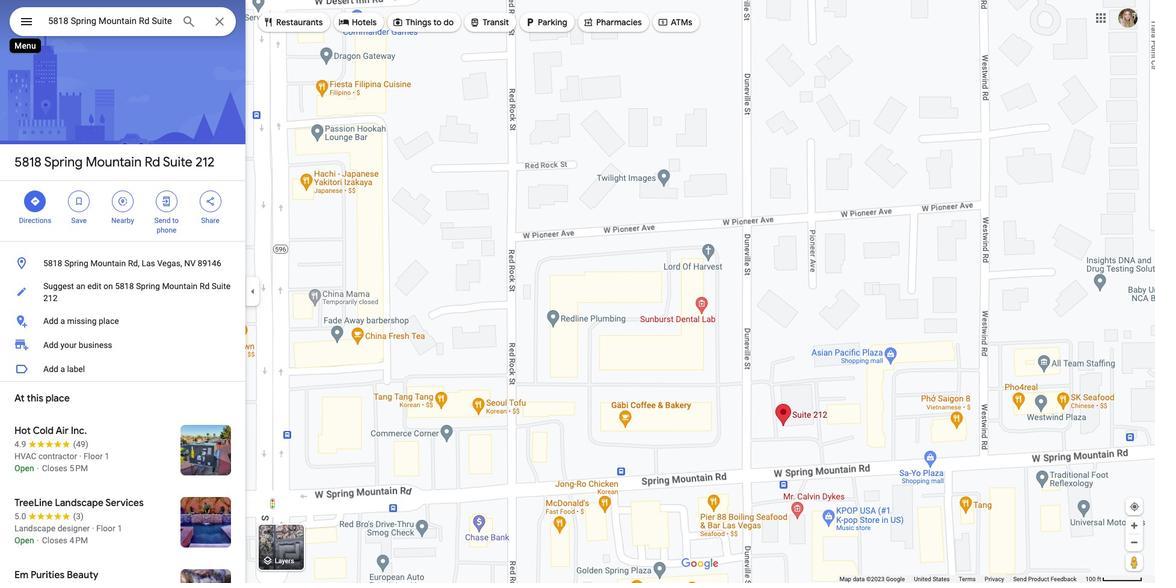 Task type: describe. For each thing, give the bounding box(es) containing it.
states
[[933, 576, 950, 583]]

floor for services
[[96, 524, 115, 534]]

google maps element
[[0, 0, 1155, 584]]

suggest an edit on 5818 spring mountain rd suite 212
[[43, 282, 231, 303]]

zoom out image
[[1130, 539, 1139, 548]]

ft
[[1097, 576, 1102, 583]]

to inside the "send to phone"
[[172, 217, 179, 225]]

⋅ for treeline
[[36, 536, 40, 546]]


[[205, 195, 216, 208]]

add a label button
[[0, 357, 246, 382]]


[[392, 16, 403, 29]]

suite inside 'suggest an edit on 5818 spring mountain rd suite 212'
[[212, 282, 231, 291]]


[[74, 195, 84, 208]]

add a missing place button
[[0, 309, 246, 333]]

4.9 stars 49 reviews image
[[14, 439, 88, 451]]

designer
[[58, 524, 90, 534]]

add a label
[[43, 365, 85, 374]]

purities
[[31, 570, 65, 582]]

1 horizontal spatial 212
[[196, 154, 215, 171]]

hot cold air inc.
[[14, 425, 87, 437]]

data
[[853, 576, 865, 583]]

 things to do
[[392, 16, 454, 29]]

air
[[56, 425, 69, 437]]

united
[[914, 576, 931, 583]]

cold
[[33, 425, 54, 437]]

mountain for rd,
[[90, 259, 126, 268]]

mountain inside 'suggest an edit on 5818 spring mountain rd suite 212'
[[162, 282, 198, 291]]

suggest an edit on 5818 spring mountain rd suite 212 button
[[0, 276, 246, 309]]

em purities beauty link
[[0, 560, 246, 584]]


[[117, 195, 128, 208]]

landscape designer · floor 1 open ⋅ closes 4 pm
[[14, 524, 122, 546]]

google
[[886, 576, 905, 583]]

send to phone
[[154, 217, 179, 235]]

missing
[[67, 317, 97, 326]]

edit
[[87, 282, 101, 291]]

send product feedback
[[1013, 576, 1077, 583]]

0 horizontal spatial suite
[[163, 154, 193, 171]]

 button
[[10, 7, 43, 39]]

privacy button
[[985, 576, 1004, 584]]

spring for 5818 spring mountain rd, las vegas, nv 89146
[[64, 259, 88, 268]]

mountain for rd
[[86, 154, 142, 171]]


[[470, 16, 480, 29]]

4 pm
[[70, 536, 88, 546]]

rd inside 'suggest an edit on 5818 spring mountain rd suite 212'
[[200, 282, 210, 291]]

pharmacies
[[596, 17, 642, 28]]

things
[[406, 17, 432, 28]]

united states button
[[914, 576, 950, 584]]

treeline
[[14, 498, 53, 510]]

89146
[[198, 259, 221, 268]]

5 pm
[[70, 464, 88, 474]]

on
[[103, 282, 113, 291]]

phone
[[157, 226, 177, 235]]

closes for cold
[[42, 464, 67, 474]]

 hotels
[[339, 16, 377, 29]]

100
[[1086, 576, 1096, 583]]

vegas,
[[157, 259, 182, 268]]

a for label
[[60, 365, 65, 374]]

send product feedback button
[[1013, 576, 1077, 584]]


[[30, 195, 41, 208]]

beauty
[[67, 570, 98, 582]]

add for add a label
[[43, 365, 58, 374]]

zoom in image
[[1130, 522, 1139, 531]]

an
[[76, 282, 85, 291]]

label
[[67, 365, 85, 374]]

add for add a missing place
[[43, 317, 58, 326]]

⋅ for hot
[[36, 464, 40, 474]]

 pharmacies
[[583, 16, 642, 29]]

0 horizontal spatial rd
[[145, 154, 160, 171]]

rd,
[[128, 259, 140, 268]]

business
[[79, 341, 112, 350]]

5.0
[[14, 512, 26, 522]]

5818 spring mountain rd, las vegas, nv 89146
[[43, 259, 221, 268]]

las
[[142, 259, 155, 268]]

1 vertical spatial place
[[46, 393, 70, 405]]

nv
[[184, 259, 196, 268]]

send for send product feedback
[[1013, 576, 1027, 583]]

5818 spring mountain rd suite 212 main content
[[0, 0, 246, 584]]

none field inside 5818 spring mountain rd suite 212, las vegas, nv 89146 field
[[48, 14, 172, 28]]

atms
[[671, 17, 693, 28]]

open for hot
[[14, 464, 34, 474]]

footer inside google maps element
[[840, 576, 1086, 584]]



Task type: vqa. For each thing, say whether or not it's contained in the screenshot.


Task type: locate. For each thing, give the bounding box(es) containing it.
your
[[60, 341, 77, 350]]

2 a from the top
[[60, 365, 65, 374]]

google account: michelle dermenjian  
(michelle.dermenjian@adept.ai) image
[[1119, 8, 1138, 27]]

spring up an
[[64, 259, 88, 268]]

landscape
[[55, 498, 103, 510], [14, 524, 55, 534]]

1 vertical spatial 5818
[[43, 259, 62, 268]]

actions for 5818 spring mountain rd suite 212 region
[[0, 181, 246, 241]]

1 horizontal spatial 1
[[117, 524, 122, 534]]

send inside 'button'
[[1013, 576, 1027, 583]]

0 vertical spatial to
[[433, 17, 442, 28]]

layers
[[275, 558, 294, 566]]

1 horizontal spatial rd
[[200, 282, 210, 291]]

add a missing place
[[43, 317, 119, 326]]

2 vertical spatial 5818
[[115, 282, 134, 291]]

closes inside hvac contractor · floor 1 open ⋅ closes 5 pm
[[42, 464, 67, 474]]


[[263, 16, 274, 29]]

1 vertical spatial send
[[1013, 576, 1027, 583]]

1 for treeline landscape services
[[117, 524, 122, 534]]

1 vertical spatial add
[[43, 341, 58, 350]]

directions
[[19, 217, 51, 225]]

open inside hvac contractor · floor 1 open ⋅ closes 5 pm
[[14, 464, 34, 474]]

0 vertical spatial 212
[[196, 154, 215, 171]]

floor down services
[[96, 524, 115, 534]]

spring down the las
[[136, 282, 160, 291]]

1 vertical spatial ·
[[92, 524, 94, 534]]

2 open from the top
[[14, 536, 34, 546]]

100 ft
[[1086, 576, 1102, 583]]

5.0 stars 3 reviews image
[[14, 511, 84, 523]]

2 ⋅ from the top
[[36, 536, 40, 546]]

floor inside hvac contractor · floor 1 open ⋅ closes 5 pm
[[84, 452, 103, 462]]

1 horizontal spatial ·
[[92, 524, 94, 534]]

suite down 89146
[[212, 282, 231, 291]]

closes down designer
[[42, 536, 67, 546]]

⋅
[[36, 464, 40, 474], [36, 536, 40, 546]]

rd up actions for 5818 spring mountain rd suite 212 region
[[145, 154, 160, 171]]

terms button
[[959, 576, 976, 584]]

0 vertical spatial ⋅
[[36, 464, 40, 474]]

5818 inside 'suggest an edit on 5818 spring mountain rd suite 212'
[[115, 282, 134, 291]]

closes for landscape
[[42, 536, 67, 546]]

landscape inside landscape designer · floor 1 open ⋅ closes 4 pm
[[14, 524, 55, 534]]

· for air
[[79, 452, 81, 462]]

send
[[154, 217, 171, 225], [1013, 576, 1027, 583]]

 transit
[[470, 16, 509, 29]]

1 vertical spatial closes
[[42, 536, 67, 546]]

 restaurants
[[263, 16, 323, 29]]

add left the "label"
[[43, 365, 58, 374]]

5818 for 5818 spring mountain rd suite 212
[[14, 154, 42, 171]]

2 vertical spatial spring
[[136, 282, 160, 291]]

1 horizontal spatial suite
[[212, 282, 231, 291]]

5818 right the on
[[115, 282, 134, 291]]

place right this
[[46, 393, 70, 405]]

suite
[[163, 154, 193, 171], [212, 282, 231, 291]]

1 vertical spatial spring
[[64, 259, 88, 268]]

open inside landscape designer · floor 1 open ⋅ closes 4 pm
[[14, 536, 34, 546]]

0 horizontal spatial 1
[[105, 452, 109, 462]]

2 closes from the top
[[42, 536, 67, 546]]

212 up 
[[196, 154, 215, 171]]

at this place
[[14, 393, 70, 405]]


[[525, 16, 536, 29]]

contractor
[[39, 452, 77, 462]]

add your business
[[43, 341, 112, 350]]

1 right contractor
[[105, 452, 109, 462]]

mountain down nv on the left of page
[[162, 282, 198, 291]]

footer
[[840, 576, 1086, 584]]

show street view coverage image
[[1126, 554, 1143, 572]]

1 inside hvac contractor · floor 1 open ⋅ closes 5 pm
[[105, 452, 109, 462]]

3 add from the top
[[43, 365, 58, 374]]

place
[[99, 317, 119, 326], [46, 393, 70, 405]]

⋅ inside landscape designer · floor 1 open ⋅ closes 4 pm
[[36, 536, 40, 546]]

transit
[[483, 17, 509, 28]]

floor down (49)
[[84, 452, 103, 462]]

4.9
[[14, 440, 26, 450]]

place inside button
[[99, 317, 119, 326]]

0 horizontal spatial 5818
[[14, 154, 42, 171]]

landscape up (3)
[[55, 498, 103, 510]]

0 vertical spatial a
[[60, 317, 65, 326]]

spring for 5818 spring mountain rd suite 212
[[44, 154, 83, 171]]

spring inside 'suggest an edit on 5818 spring mountain rd suite 212'
[[136, 282, 160, 291]]

· for services
[[92, 524, 94, 534]]

1 vertical spatial 212
[[43, 294, 58, 303]]

1 horizontal spatial send
[[1013, 576, 1027, 583]]

hvac contractor · floor 1 open ⋅ closes 5 pm
[[14, 452, 109, 474]]

 parking
[[525, 16, 567, 29]]

5818 Spring Mountain Rd Suite 212, Las Vegas, NV 89146 field
[[10, 7, 236, 36]]

privacy
[[985, 576, 1004, 583]]

restaurants
[[276, 17, 323, 28]]

1 closes from the top
[[42, 464, 67, 474]]

1 vertical spatial suite
[[212, 282, 231, 291]]

open for treeline
[[14, 536, 34, 546]]

1 horizontal spatial to
[[433, 17, 442, 28]]

1 vertical spatial landscape
[[14, 524, 55, 534]]

0 horizontal spatial to
[[172, 217, 179, 225]]

· down (49)
[[79, 452, 81, 462]]

suite up 
[[163, 154, 193, 171]]

1 vertical spatial rd
[[200, 282, 210, 291]]

1 vertical spatial floor
[[96, 524, 115, 534]]

at
[[14, 393, 25, 405]]

©2023
[[866, 576, 885, 583]]

closes down contractor
[[42, 464, 67, 474]]

a
[[60, 317, 65, 326], [60, 365, 65, 374]]

spring
[[44, 154, 83, 171], [64, 259, 88, 268], [136, 282, 160, 291]]

2 add from the top
[[43, 341, 58, 350]]

rd
[[145, 154, 160, 171], [200, 282, 210, 291]]

0 vertical spatial 5818
[[14, 154, 42, 171]]

terms
[[959, 576, 976, 583]]


[[19, 13, 34, 30]]

0 horizontal spatial place
[[46, 393, 70, 405]]

0 vertical spatial ·
[[79, 452, 81, 462]]

send up phone
[[154, 217, 171, 225]]

em
[[14, 570, 28, 582]]

1 add from the top
[[43, 317, 58, 326]]

· inside landscape designer · floor 1 open ⋅ closes 4 pm
[[92, 524, 94, 534]]

open down 5.0
[[14, 536, 34, 546]]

0 vertical spatial mountain
[[86, 154, 142, 171]]


[[583, 16, 594, 29]]

collapse side panel image
[[246, 285, 259, 298]]

add your business link
[[0, 333, 246, 357]]

1 down services
[[117, 524, 122, 534]]

add left your
[[43, 341, 58, 350]]

0 horizontal spatial ·
[[79, 452, 81, 462]]

mountain
[[86, 154, 142, 171], [90, 259, 126, 268], [162, 282, 198, 291]]

hot
[[14, 425, 31, 437]]

0 vertical spatial suite
[[163, 154, 193, 171]]

(3)
[[73, 512, 84, 522]]

save
[[71, 217, 87, 225]]

5818 spring mountain rd, las vegas, nv 89146 button
[[0, 252, 246, 276]]

to inside  things to do
[[433, 17, 442, 28]]

nearby
[[111, 217, 134, 225]]

do
[[444, 17, 454, 28]]

1 horizontal spatial 5818
[[43, 259, 62, 268]]

parking
[[538, 17, 567, 28]]

0 horizontal spatial 212
[[43, 294, 58, 303]]

add left missing
[[43, 317, 58, 326]]

(49)
[[73, 440, 88, 450]]

5818 for 5818 spring mountain rd, las vegas, nv 89146
[[43, 259, 62, 268]]

add inside add a missing place button
[[43, 317, 58, 326]]

landscape down 5.0 stars 3 reviews 'image'
[[14, 524, 55, 534]]

1 ⋅ from the top
[[36, 464, 40, 474]]

0 vertical spatial open
[[14, 464, 34, 474]]

a left missing
[[60, 317, 65, 326]]

1 vertical spatial to
[[172, 217, 179, 225]]

send left product
[[1013, 576, 1027, 583]]

0 vertical spatial rd
[[145, 154, 160, 171]]

1 vertical spatial ⋅
[[36, 536, 40, 546]]

0 vertical spatial floor
[[84, 452, 103, 462]]

 search field
[[10, 7, 236, 39]]

5818 up 'suggest'
[[43, 259, 62, 268]]

send for send to phone
[[154, 217, 171, 225]]

floor inside landscape designer · floor 1 open ⋅ closes 4 pm
[[96, 524, 115, 534]]

mountain up the on
[[90, 259, 126, 268]]

 atms
[[658, 16, 693, 29]]

mountain up 
[[86, 154, 142, 171]]

open
[[14, 464, 34, 474], [14, 536, 34, 546]]

212 inside 'suggest an edit on 5818 spring mountain rd suite 212'
[[43, 294, 58, 303]]

this
[[27, 393, 43, 405]]

0 vertical spatial 1
[[105, 452, 109, 462]]

add inside add a label button
[[43, 365, 58, 374]]

spring up 
[[44, 154, 83, 171]]

2 horizontal spatial 5818
[[115, 282, 134, 291]]

hotels
[[352, 17, 377, 28]]

1 vertical spatial 1
[[117, 524, 122, 534]]

1 inside landscape designer · floor 1 open ⋅ closes 4 pm
[[117, 524, 122, 534]]


[[161, 195, 172, 208]]

1 horizontal spatial place
[[99, 317, 119, 326]]

to up phone
[[172, 217, 179, 225]]

rd down 89146
[[200, 282, 210, 291]]

1 vertical spatial open
[[14, 536, 34, 546]]

2 vertical spatial mountain
[[162, 282, 198, 291]]

5818 up 
[[14, 154, 42, 171]]

⋅ down 5.0 stars 3 reviews 'image'
[[36, 536, 40, 546]]

0 horizontal spatial send
[[154, 217, 171, 225]]

treeline landscape services
[[14, 498, 144, 510]]

send inside the "send to phone"
[[154, 217, 171, 225]]

suggest
[[43, 282, 74, 291]]

floor for air
[[84, 452, 103, 462]]

2 vertical spatial add
[[43, 365, 58, 374]]

1 open from the top
[[14, 464, 34, 474]]

map
[[840, 576, 852, 583]]

⋅ inside hvac contractor · floor 1 open ⋅ closes 5 pm
[[36, 464, 40, 474]]

inc.
[[71, 425, 87, 437]]

place right missing
[[99, 317, 119, 326]]

services
[[105, 498, 144, 510]]

em purities beauty
[[14, 570, 98, 582]]

0 vertical spatial landscape
[[55, 498, 103, 510]]

united states
[[914, 576, 950, 583]]

1 vertical spatial a
[[60, 365, 65, 374]]

5818 spring mountain rd suite 212
[[14, 154, 215, 171]]

1 a from the top
[[60, 317, 65, 326]]

a left the "label"
[[60, 365, 65, 374]]


[[339, 16, 349, 29]]

footer containing map data ©2023 google
[[840, 576, 1086, 584]]

closes inside landscape designer · floor 1 open ⋅ closes 4 pm
[[42, 536, 67, 546]]

share
[[201, 217, 220, 225]]

show your location image
[[1130, 502, 1140, 513]]

0 vertical spatial add
[[43, 317, 58, 326]]

add inside add your business link
[[43, 341, 58, 350]]

hvac
[[14, 452, 36, 462]]

0 vertical spatial send
[[154, 217, 171, 225]]

· right designer
[[92, 524, 94, 534]]

100 ft button
[[1086, 576, 1143, 583]]

product
[[1028, 576, 1049, 583]]

0 vertical spatial spring
[[44, 154, 83, 171]]

1 for hot cold air inc.
[[105, 452, 109, 462]]

None field
[[48, 14, 172, 28]]

212
[[196, 154, 215, 171], [43, 294, 58, 303]]

⋅ down hvac
[[36, 464, 40, 474]]

feedback
[[1051, 576, 1077, 583]]

212 down 'suggest'
[[43, 294, 58, 303]]

0 vertical spatial place
[[99, 317, 119, 326]]

to left the do
[[433, 17, 442, 28]]

· inside hvac contractor · floor 1 open ⋅ closes 5 pm
[[79, 452, 81, 462]]

0 vertical spatial closes
[[42, 464, 67, 474]]

1 vertical spatial mountain
[[90, 259, 126, 268]]


[[658, 16, 669, 29]]

add for add your business
[[43, 341, 58, 350]]

a for missing
[[60, 317, 65, 326]]

open down hvac
[[14, 464, 34, 474]]



